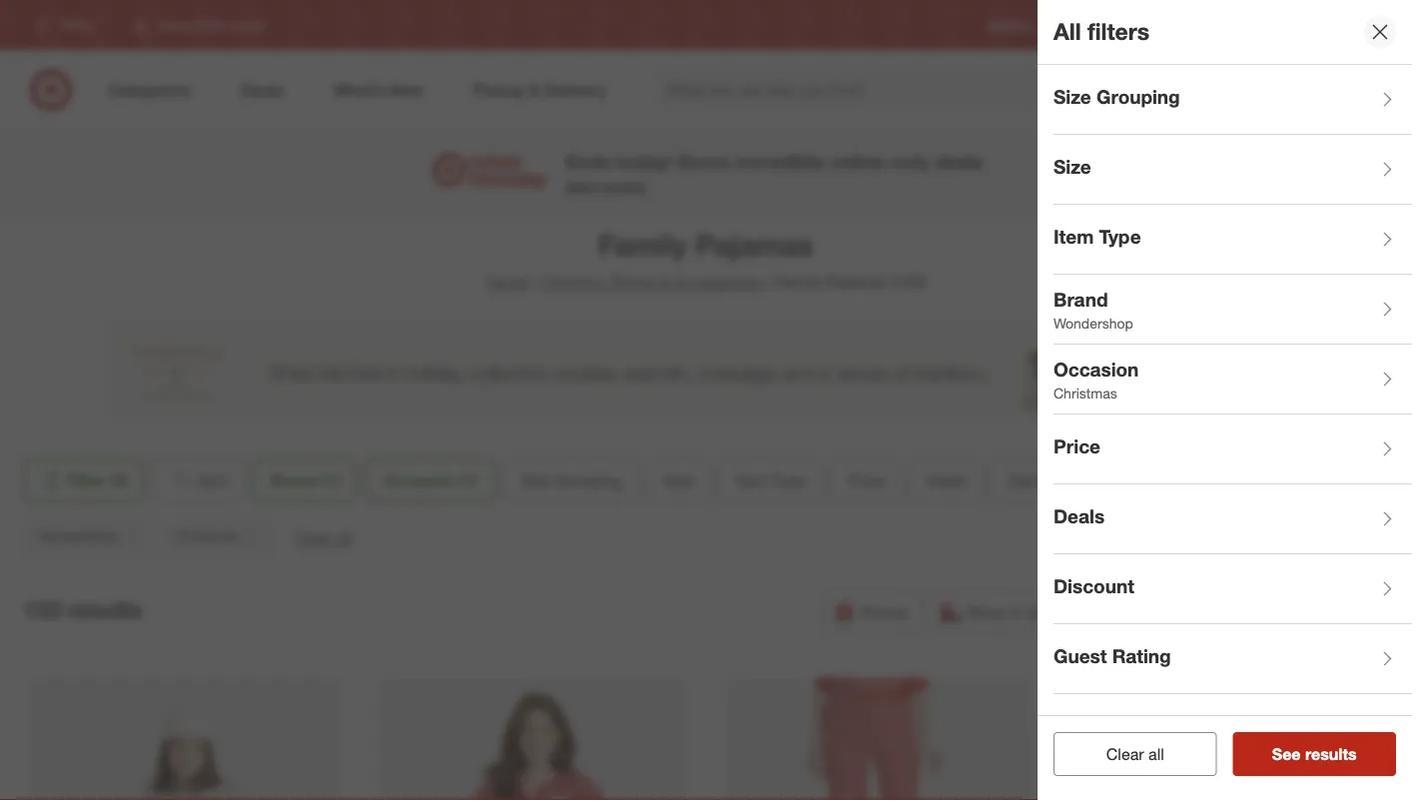 Task type: vqa. For each thing, say whether or not it's contained in the screenshot.
Banana
no



Task type: locate. For each thing, give the bounding box(es) containing it.
1 horizontal spatial type
[[1099, 225, 1142, 248]]

women's team holiday spirit matching family sweatshirt - wondershop™ gray image
[[30, 678, 338, 800], [30, 678, 338, 800]]

clear all for bottommost clear all button
[[1107, 744, 1165, 764]]

clear all button down rating
[[1054, 732, 1217, 776]]

registry link
[[989, 16, 1033, 34]]

1 horizontal spatial pajamas
[[826, 272, 887, 292]]

item
[[1054, 225, 1094, 248], [736, 471, 768, 490]]

0 vertical spatial size grouping button
[[1054, 65, 1413, 135]]

stores
[[1359, 17, 1394, 32]]

0 horizontal spatial price button
[[831, 459, 902, 502]]

clothing,
[[543, 272, 606, 292]]

1 horizontal spatial wondershop
[[1054, 314, 1134, 332]]

wondershop down filter (2) button
[[38, 527, 118, 545]]

0 vertical spatial results
[[68, 596, 142, 624]]

clear inside all filters dialog
[[1107, 744, 1144, 764]]

item type button
[[1054, 205, 1413, 275], [719, 459, 823, 502]]

christmas button
[[161, 514, 274, 558]]

brand inside brand wondershop
[[1054, 288, 1108, 311]]

filters
[[1088, 18, 1150, 46]]

1 horizontal spatial family
[[776, 272, 821, 292]]

deals
[[927, 471, 967, 490], [1054, 505, 1105, 528]]

discount
[[1009, 471, 1072, 490], [1054, 575, 1135, 598]]

1 horizontal spatial size button
[[1054, 135, 1413, 205]]

1 vertical spatial discount
[[1054, 575, 1135, 598]]

incredible
[[736, 150, 825, 173]]

registry
[[989, 17, 1033, 32]]

clothing, shoes & accessories link
[[543, 272, 762, 292]]

grouping inside all filters dialog
[[1097, 86, 1180, 109]]

results right 133
[[68, 596, 142, 624]]

0 horizontal spatial clear all
[[294, 528, 352, 547]]

family
[[599, 227, 688, 262], [776, 272, 821, 292]]

0 vertical spatial all
[[336, 528, 352, 547]]

1 horizontal spatial (1)
[[460, 471, 478, 490]]

(1) for occasion (1)
[[460, 471, 478, 490]]

results
[[68, 596, 142, 624], [1306, 744, 1357, 764]]

/ right target link
[[534, 272, 539, 292]]

(2)
[[110, 471, 128, 490]]

see
[[1272, 744, 1301, 764]]

1 horizontal spatial results
[[1306, 744, 1357, 764]]

brand up occasion christmas
[[1054, 288, 1108, 311]]

1 vertical spatial all
[[1149, 744, 1165, 764]]

0 vertical spatial family
[[599, 227, 688, 262]]

clear all inside button
[[1107, 744, 1165, 764]]

1 horizontal spatial price
[[1054, 435, 1101, 458]]

0 horizontal spatial occasion
[[384, 471, 455, 490]]

0 horizontal spatial item type
[[736, 471, 806, 490]]

christmas inside occasion christmas
[[1054, 384, 1118, 401]]

target link
[[486, 272, 530, 292]]

0 horizontal spatial pajamas
[[696, 227, 814, 262]]

1 vertical spatial size button
[[647, 459, 711, 502]]

women's striped matching family thermal pajama top - wondershop™ red image
[[378, 678, 686, 800], [378, 678, 686, 800]]

0 vertical spatial item
[[1054, 225, 1094, 248]]

wondershop
[[1054, 314, 1134, 332], [38, 527, 118, 545]]

clear
[[294, 528, 332, 547], [1107, 744, 1144, 764]]

0 vertical spatial wondershop
[[1054, 314, 1134, 332]]

advertisement region
[[107, 322, 1306, 421]]

pickup
[[860, 602, 909, 622]]

1 horizontal spatial item
[[1054, 225, 1094, 248]]

1 horizontal spatial christmas
[[1054, 384, 1118, 401]]

filter
[[67, 471, 105, 490]]

1 vertical spatial item type button
[[719, 459, 823, 502]]

occasion christmas
[[1054, 358, 1139, 401]]

1 (1) from the left
[[321, 471, 340, 490]]

/
[[534, 272, 539, 292], [766, 272, 772, 292]]

results right see
[[1306, 744, 1357, 764]]

all down rating
[[1149, 744, 1165, 764]]

all down brand (1)
[[336, 528, 352, 547]]

brand wondershop
[[1054, 288, 1134, 332]]

clear for left clear all button
[[294, 528, 332, 547]]

christmas
[[1054, 384, 1118, 401], [176, 527, 239, 545]]

1 horizontal spatial clear all
[[1107, 744, 1165, 764]]

1 vertical spatial pajamas
[[826, 272, 887, 292]]

clear all button
[[294, 526, 352, 549], [1054, 732, 1217, 776]]

0 vertical spatial type
[[1099, 225, 1142, 248]]

0 vertical spatial item type
[[1054, 225, 1142, 248]]

What can we help you find? suggestions appear below search field
[[655, 68, 1153, 112]]

results inside button
[[1306, 744, 1357, 764]]

guest rating button
[[1054, 624, 1413, 694]]

0 vertical spatial deals
[[927, 471, 967, 490]]

0 vertical spatial clear all
[[294, 528, 352, 547]]

size button
[[1054, 135, 1413, 205], [647, 459, 711, 502]]

0 vertical spatial size button
[[1054, 135, 1413, 205]]

1 vertical spatial size grouping
[[521, 471, 622, 490]]

0 vertical spatial pajamas
[[696, 227, 814, 262]]

only
[[892, 150, 930, 173]]

price button
[[1054, 415, 1413, 485], [831, 459, 902, 502]]

ad
[[1107, 17, 1122, 32]]

grouping
[[1097, 86, 1180, 109], [556, 471, 622, 490]]

size
[[1054, 86, 1092, 109], [1054, 155, 1092, 178], [521, 471, 551, 490], [664, 471, 694, 490]]

all
[[1054, 18, 1082, 46]]

2 (1) from the left
[[460, 471, 478, 490]]

filter (2)
[[67, 471, 128, 490]]

christmas down brand wondershop
[[1054, 384, 1118, 401]]

shop in store
[[967, 602, 1062, 622]]

see results button
[[1233, 732, 1397, 776]]

1 horizontal spatial size grouping button
[[1054, 65, 1413, 135]]

0 horizontal spatial results
[[68, 596, 142, 624]]

1 vertical spatial brand
[[271, 471, 317, 490]]

weekly ad link
[[1065, 16, 1122, 34]]

0 horizontal spatial /
[[534, 272, 539, 292]]

0 horizontal spatial grouping
[[556, 471, 622, 490]]

0 vertical spatial price
[[1054, 435, 1101, 458]]

weekly
[[1065, 17, 1104, 32]]

target
[[486, 272, 530, 292]]

1 vertical spatial wondershop
[[38, 527, 118, 545]]

1 horizontal spatial all
[[1149, 744, 1165, 764]]

0 vertical spatial clear
[[294, 528, 332, 547]]

occasion for occasion (1)
[[384, 471, 455, 490]]

all
[[336, 528, 352, 547], [1149, 744, 1165, 764]]

1 vertical spatial family
[[776, 272, 821, 292]]

occasion inside all filters dialog
[[1054, 358, 1139, 381]]

1 horizontal spatial clear
[[1107, 744, 1144, 764]]

0 horizontal spatial christmas
[[176, 527, 239, 545]]

0 horizontal spatial (1)
[[321, 471, 340, 490]]

0 horizontal spatial deals button
[[910, 459, 984, 502]]

0 horizontal spatial size grouping button
[[504, 459, 639, 502]]

0 horizontal spatial wondershop
[[38, 527, 118, 545]]

pajamas up accessories
[[696, 227, 814, 262]]

size button inside all filters dialog
[[1054, 135, 1413, 205]]

clear all button down brand (1)
[[294, 526, 352, 549]]

/ right accessories
[[766, 272, 772, 292]]

1 horizontal spatial clear all button
[[1054, 732, 1217, 776]]

0 horizontal spatial clear all button
[[294, 526, 352, 549]]

1 vertical spatial price
[[848, 471, 885, 490]]

1 vertical spatial size grouping button
[[504, 459, 639, 502]]

1 horizontal spatial item type button
[[1054, 205, 1413, 275]]

0 vertical spatial christmas
[[1054, 384, 1118, 401]]

1 horizontal spatial brand
[[1054, 288, 1108, 311]]

1 horizontal spatial price button
[[1054, 415, 1413, 485]]

clear all down the by
[[1107, 744, 1165, 764]]

1 vertical spatial item type
[[736, 471, 806, 490]]

1 horizontal spatial item type
[[1054, 225, 1142, 248]]

(1)
[[321, 471, 340, 490], [460, 471, 478, 490]]

1 vertical spatial clear all
[[1107, 744, 1165, 764]]

filter (2) button
[[23, 459, 144, 502]]

clear down the by
[[1107, 744, 1144, 764]]

1 horizontal spatial occasion
[[1054, 358, 1139, 381]]

price
[[1054, 435, 1101, 458], [848, 471, 885, 490]]

0 horizontal spatial item
[[736, 471, 768, 490]]

sold
[[1054, 715, 1094, 738]]

guest rating
[[1054, 645, 1172, 668]]

clear down brand (1)
[[294, 528, 332, 547]]

0 horizontal spatial all
[[336, 528, 352, 547]]

1 vertical spatial occasion
[[384, 471, 455, 490]]

item type inside all filters dialog
[[1054, 225, 1142, 248]]

family up clothing, shoes & accessories link
[[599, 227, 688, 262]]

clear all down brand (1)
[[294, 528, 352, 547]]

1 vertical spatial clear
[[1107, 744, 1144, 764]]

1 vertical spatial results
[[1306, 744, 1357, 764]]

wondershop inside button
[[38, 527, 118, 545]]

discount button inside all filters dialog
[[1054, 554, 1413, 624]]

family pajamas target / clothing, shoes & accessories / family pajamas (133)
[[486, 227, 927, 292]]

size grouping button
[[1054, 65, 1413, 135], [504, 459, 639, 502]]

pajamas
[[696, 227, 814, 262], [826, 272, 887, 292]]

men's team holiday spirit matching family sweatshirt - wondershop™ gray image
[[1073, 678, 1382, 800], [1073, 678, 1382, 800]]

item type
[[1054, 225, 1142, 248], [736, 471, 806, 490]]

deals inside all filters dialog
[[1054, 505, 1105, 528]]

brand right the "sort" on the left of page
[[271, 471, 317, 490]]

1 horizontal spatial size grouping
[[1054, 86, 1180, 109]]

family right accessories
[[776, 272, 821, 292]]

size grouping
[[1054, 86, 1180, 109], [521, 471, 622, 490]]

0 vertical spatial occasion
[[1054, 358, 1139, 381]]

store
[[1026, 602, 1062, 622]]

1 vertical spatial discount button
[[1054, 554, 1413, 624]]

0 horizontal spatial size button
[[647, 459, 711, 502]]

0 horizontal spatial price
[[848, 471, 885, 490]]

brand
[[1054, 288, 1108, 311], [271, 471, 317, 490]]

wondershop button
[[23, 514, 153, 558]]

christmas down the "sort" on the left of page
[[176, 527, 239, 545]]

clear all for left clear all button
[[294, 528, 352, 547]]

0 horizontal spatial clear
[[294, 528, 332, 547]]

find
[[1333, 17, 1356, 32]]

find stores
[[1333, 17, 1394, 32]]

deals button
[[910, 459, 984, 502], [1054, 485, 1413, 554]]

0 vertical spatial grouping
[[1097, 86, 1180, 109]]

all filters
[[1054, 18, 1150, 46]]

1 vertical spatial type
[[772, 471, 806, 490]]

brand for brand (1)
[[271, 471, 317, 490]]

1 horizontal spatial grouping
[[1097, 86, 1180, 109]]

0 vertical spatial clear all button
[[294, 526, 352, 549]]

0 horizontal spatial brand
[[271, 471, 317, 490]]

1 horizontal spatial deals
[[1054, 505, 1105, 528]]

1 vertical spatial deals
[[1054, 505, 1105, 528]]

pickup button
[[824, 590, 922, 634]]

1 vertical spatial christmas
[[176, 527, 239, 545]]

ends today! score incredible online-only deals start saving
[[566, 150, 983, 195]]

discount button
[[992, 459, 1089, 502], [1054, 554, 1413, 624]]

0 horizontal spatial size grouping
[[521, 471, 622, 490]]

item inside all filters dialog
[[1054, 225, 1094, 248]]

wondershop up occasion christmas
[[1054, 314, 1134, 332]]

0 vertical spatial brand
[[1054, 288, 1108, 311]]

clear all
[[294, 528, 352, 547], [1107, 744, 1165, 764]]

0 vertical spatial size grouping
[[1054, 86, 1180, 109]]

brand for brand wondershop
[[1054, 288, 1108, 311]]

pajamas left (133)
[[826, 272, 887, 292]]

women's striped matching family thermal pajama pants - wondershop™ red image
[[726, 678, 1033, 800], [726, 678, 1033, 800]]

all filters dialog
[[1038, 0, 1413, 800]]

occasion
[[1054, 358, 1139, 381], [384, 471, 455, 490]]

sort button
[[152, 459, 245, 502]]

type
[[1099, 225, 1142, 248], [772, 471, 806, 490]]

1 horizontal spatial /
[[766, 272, 772, 292]]

(133)
[[891, 272, 927, 292]]



Task type: describe. For each thing, give the bounding box(es) containing it.
wondershop inside all filters dialog
[[1054, 314, 1134, 332]]

shoes
[[611, 272, 656, 292]]

discount inside all filters dialog
[[1054, 575, 1135, 598]]

type inside all filters dialog
[[1099, 225, 1142, 248]]

results for see results
[[1306, 744, 1357, 764]]

search
[[1139, 82, 1187, 101]]

see results
[[1272, 744, 1357, 764]]

start
[[566, 177, 599, 195]]

shop
[[967, 602, 1005, 622]]

sold by button
[[1054, 694, 1413, 764]]

occasion for occasion christmas
[[1054, 358, 1139, 381]]

133 results
[[23, 596, 142, 624]]

guest
[[1054, 645, 1107, 668]]

find stores link
[[1333, 16, 1394, 34]]

0 horizontal spatial family
[[599, 227, 688, 262]]

0 horizontal spatial deals
[[927, 471, 967, 490]]

ends
[[566, 150, 611, 173]]

occasion (1)
[[384, 471, 478, 490]]

online-
[[830, 150, 892, 173]]

sort
[[197, 471, 228, 490]]

score
[[678, 150, 730, 173]]

(1) for brand (1)
[[321, 471, 340, 490]]

price inside all filters dialog
[[1054, 435, 1101, 458]]

sold by
[[1054, 715, 1121, 738]]

in
[[1009, 602, 1022, 622]]

christmas inside button
[[176, 527, 239, 545]]

1 vertical spatial grouping
[[556, 471, 622, 490]]

brand (1)
[[271, 471, 340, 490]]

shop in store button
[[930, 590, 1075, 634]]

all inside all filters dialog
[[1149, 744, 1165, 764]]

size grouping button inside all filters dialog
[[1054, 65, 1413, 135]]

&
[[661, 272, 671, 292]]

search button
[[1139, 68, 1187, 116]]

clear for bottommost clear all button
[[1107, 744, 1144, 764]]

1 horizontal spatial deals button
[[1054, 485, 1413, 554]]

accessories
[[675, 272, 762, 292]]

weekly ad
[[1065, 17, 1122, 32]]

2 / from the left
[[766, 272, 772, 292]]

results for 133 results
[[68, 596, 142, 624]]

size grouping inside all filters dialog
[[1054, 86, 1180, 109]]

rating
[[1113, 645, 1172, 668]]

133
[[23, 596, 61, 624]]

1 vertical spatial clear all button
[[1054, 732, 1217, 776]]

deals
[[935, 150, 983, 173]]

1 / from the left
[[534, 272, 539, 292]]

0 horizontal spatial item type button
[[719, 459, 823, 502]]

0 horizontal spatial type
[[772, 471, 806, 490]]

today!
[[617, 150, 672, 173]]

by
[[1099, 715, 1121, 738]]

0 vertical spatial discount button
[[992, 459, 1089, 502]]

0 vertical spatial item type button
[[1054, 205, 1413, 275]]

cyber monday target deals image
[[429, 148, 550, 196]]

1 vertical spatial item
[[736, 471, 768, 490]]

saving
[[603, 177, 646, 195]]

0 vertical spatial discount
[[1009, 471, 1072, 490]]



